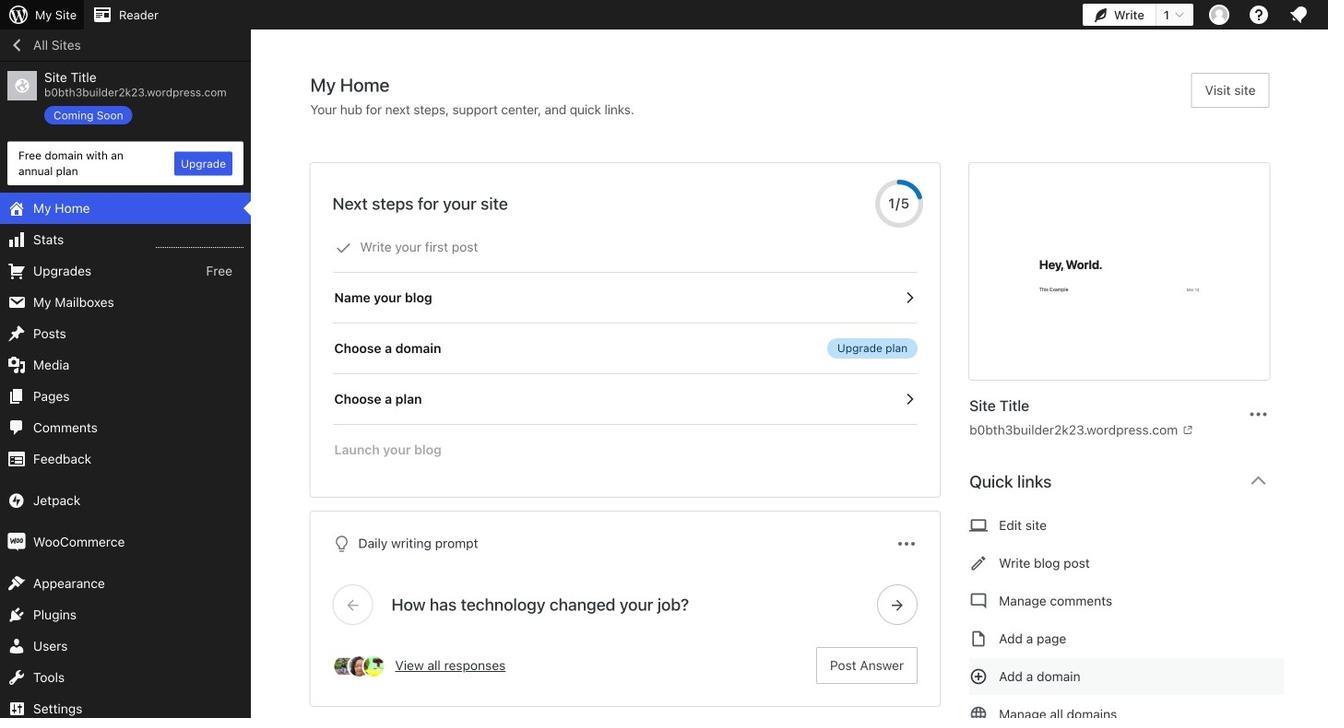 Task type: vqa. For each thing, say whether or not it's contained in the screenshot.
first answered users icon
yes



Task type: describe. For each thing, give the bounding box(es) containing it.
edit image
[[970, 553, 989, 575]]

task enabled image
[[902, 391, 918, 408]]

insert_drive_file image
[[970, 628, 989, 651]]

my profile image
[[1210, 5, 1230, 25]]

launchpad checklist element
[[333, 222, 918, 475]]

show next prompt image
[[890, 597, 906, 614]]

task complete image
[[335, 240, 352, 257]]

help image
[[1249, 4, 1271, 26]]

2 img image from the top
[[7, 534, 26, 552]]

show previous prompt image
[[345, 597, 361, 614]]

highest hourly views 0 image
[[156, 236, 244, 248]]



Task type: locate. For each thing, give the bounding box(es) containing it.
manage your notifications image
[[1288, 4, 1311, 26]]

0 horizontal spatial answered users image
[[333, 655, 357, 679]]

mode_comment image
[[970, 591, 989, 613]]

toggle menu image
[[896, 533, 918, 556]]

answered users image
[[347, 655, 371, 679]]

task enabled image
[[902, 290, 918, 306]]

progress bar
[[876, 180, 924, 228]]

0 vertical spatial img image
[[7, 492, 26, 510]]

1 horizontal spatial answered users image
[[362, 655, 386, 679]]

answered users image
[[333, 655, 357, 679], [362, 655, 386, 679]]

1 answered users image from the left
[[333, 655, 357, 679]]

more options for site site title image
[[1248, 404, 1270, 426]]

img image
[[7, 492, 26, 510], [7, 534, 26, 552]]

1 vertical spatial img image
[[7, 534, 26, 552]]

laptop image
[[970, 515, 989, 537]]

2 answered users image from the left
[[362, 655, 386, 679]]

main content
[[311, 73, 1285, 719]]

1 img image from the top
[[7, 492, 26, 510]]



